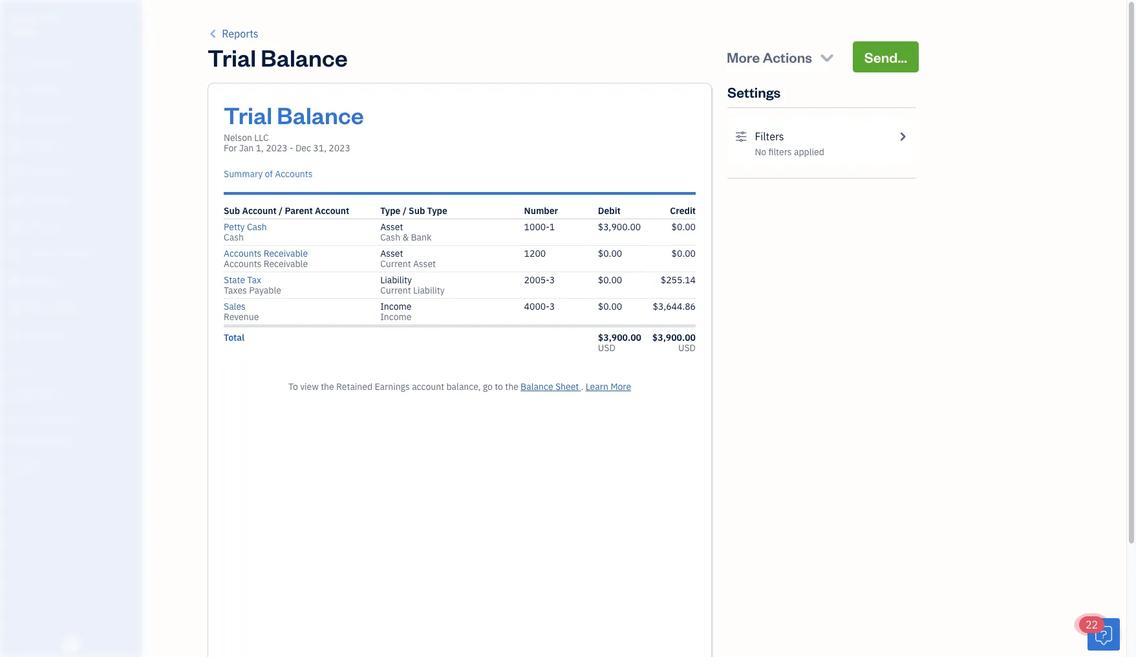 Task type: vqa. For each thing, say whether or not it's contained in the screenshot.
Get
no



Task type: locate. For each thing, give the bounding box(es) containing it.
1 2023 from the left
[[266, 142, 288, 154]]

sub
[[224, 205, 240, 217], [409, 205, 425, 217]]

1 horizontal spatial the
[[505, 381, 519, 393]]

1 vertical spatial settings
[[10, 460, 39, 471]]

3 up 4000-3
[[550, 274, 555, 286]]

$0.00
[[672, 221, 696, 233], [598, 247, 622, 259], [672, 247, 696, 259], [598, 274, 622, 286], [598, 300, 622, 312]]

payment image
[[8, 166, 24, 179]]

bank down items
[[10, 436, 28, 447]]

current up liability current liability
[[380, 258, 411, 270]]

1 current from the top
[[380, 258, 411, 270]]

usd up learn more link on the bottom right of page
[[598, 342, 616, 354]]

petty cash cash
[[224, 221, 267, 243]]

sub up asset cash & bank
[[409, 205, 425, 217]]

1 vertical spatial nelson
[[224, 132, 252, 144]]

income income
[[380, 300, 412, 323]]

settings image
[[735, 129, 747, 144]]

sub up petty at the top left of the page
[[224, 205, 240, 217]]

0 horizontal spatial settings
[[10, 460, 39, 471]]

summary of accounts
[[224, 168, 313, 180]]

asset inside asset cash & bank
[[380, 221, 403, 233]]

2023 left the -
[[266, 142, 288, 154]]

1 horizontal spatial usd
[[678, 342, 696, 354]]

2 $3,900.00 usd from the left
[[652, 331, 696, 354]]

money image
[[8, 275, 24, 288]]

current inside 'asset current asset'
[[380, 258, 411, 270]]

accounts right "of" at left
[[275, 168, 313, 180]]

1 vertical spatial bank
[[10, 436, 28, 447]]

current up income income
[[380, 284, 411, 296]]

revenue
[[224, 311, 259, 323]]

trial for trial balance nelson llc for jan 1, 2023 - dec 31, 2023
[[224, 99, 272, 130]]

0 horizontal spatial nelson
[[10, 12, 40, 24]]

1 horizontal spatial account
[[315, 205, 349, 217]]

1 3 from the top
[[550, 274, 555, 286]]

account up petty cash link
[[242, 205, 277, 217]]

bank right &
[[411, 231, 432, 243]]

0 vertical spatial trial
[[208, 41, 256, 72]]

1 vertical spatial llc
[[254, 132, 269, 144]]

more
[[727, 48, 760, 66], [611, 381, 631, 393]]

account right parent
[[315, 205, 349, 217]]

current inside liability current liability
[[380, 284, 411, 296]]

$3,900.00 usd up learn more link on the bottom right of page
[[598, 331, 641, 354]]

0 vertical spatial balance
[[261, 41, 348, 72]]

4000-
[[524, 300, 550, 312]]

view
[[300, 381, 319, 393]]

1 / from the left
[[279, 205, 283, 217]]

0 horizontal spatial llc
[[42, 12, 59, 24]]

freshbooks image
[[61, 636, 81, 652]]

0 vertical spatial current
[[380, 258, 411, 270]]

.
[[581, 381, 584, 393]]

1 vertical spatial trial
[[224, 99, 272, 130]]

timer image
[[8, 248, 24, 261]]

the right view
[[321, 381, 334, 393]]

state tax link
[[224, 274, 261, 286]]

2 account from the left
[[315, 205, 349, 217]]

3 down '2005-3'
[[550, 300, 555, 312]]

llc inside trial balance nelson llc for jan 1, 2023 - dec 31, 2023
[[254, 132, 269, 144]]

usd
[[598, 342, 616, 354], [678, 342, 696, 354]]

1 horizontal spatial $3,900.00 usd
[[652, 331, 696, 354]]

1 horizontal spatial cash
[[247, 221, 267, 233]]

0 vertical spatial llc
[[42, 12, 59, 24]]

0 horizontal spatial sub
[[224, 205, 240, 217]]

22 button
[[1079, 616, 1120, 651]]

accounts
[[275, 168, 313, 180], [224, 247, 261, 259], [224, 258, 261, 270]]

chevronleft image
[[208, 26, 219, 41]]

balance inside trial balance nelson llc for jan 1, 2023 - dec 31, 2023
[[277, 99, 364, 130]]

trial down the "reports"
[[208, 41, 256, 72]]

asset down type / sub type
[[380, 221, 403, 233]]

0 vertical spatial 3
[[550, 274, 555, 286]]

nelson llc owner
[[10, 12, 59, 36]]

2023
[[266, 142, 288, 154], [329, 142, 350, 154]]

bank inside "bank connections" link
[[10, 436, 28, 447]]

1 horizontal spatial sub
[[409, 205, 425, 217]]

asset current asset
[[380, 247, 436, 270]]

0 horizontal spatial type
[[380, 205, 401, 217]]

total
[[224, 331, 245, 343]]

0 horizontal spatial cash
[[224, 231, 244, 243]]

dec
[[295, 142, 311, 154]]

payable
[[249, 284, 281, 296]]

estimate image
[[8, 112, 24, 125]]

0 horizontal spatial $3,900.00 usd
[[598, 331, 641, 354]]

settings down "bank connections"
[[10, 460, 39, 471]]

filters
[[769, 146, 792, 158]]

1 horizontal spatial /
[[403, 205, 407, 217]]

income
[[380, 300, 412, 312], [380, 311, 412, 323]]

1 type from the left
[[380, 205, 401, 217]]

3 for 2005-
[[550, 274, 555, 286]]

team
[[10, 388, 30, 399]]

1 horizontal spatial llc
[[254, 132, 269, 144]]

parent
[[285, 205, 313, 217]]

nelson
[[10, 12, 40, 24], [224, 132, 252, 144]]

total link
[[224, 331, 245, 343]]

$0.00 for $3,644.86
[[598, 300, 622, 312]]

3
[[550, 274, 555, 286], [550, 300, 555, 312]]

account
[[412, 381, 444, 393]]

sheet
[[555, 381, 579, 393]]

trial
[[208, 41, 256, 72], [224, 99, 272, 130]]

$3,900.00
[[598, 221, 641, 233], [598, 331, 641, 343], [652, 331, 696, 343]]

nelson inside trial balance nelson llc for jan 1, 2023 - dec 31, 2023
[[224, 132, 252, 144]]

2 3 from the top
[[550, 300, 555, 312]]

1 horizontal spatial 2023
[[329, 142, 350, 154]]

nelson inside nelson llc owner
[[10, 12, 40, 24]]

balance,
[[447, 381, 481, 393]]

1 usd from the left
[[598, 342, 616, 354]]

0 horizontal spatial account
[[242, 205, 277, 217]]

the right to
[[505, 381, 519, 393]]

0 vertical spatial settings
[[728, 82, 781, 101]]

0 vertical spatial nelson
[[10, 12, 40, 24]]

owner
[[10, 26, 36, 36]]

chevronright image
[[897, 129, 909, 144]]

current for liability
[[380, 284, 411, 296]]

1 receivable from the top
[[264, 247, 308, 259]]

2 horizontal spatial cash
[[380, 231, 400, 243]]

accounts up the state tax link
[[224, 258, 261, 270]]

cash up accounts receivable link
[[224, 231, 244, 243]]

state tax taxes payable
[[224, 274, 281, 296]]

balance
[[261, 41, 348, 72], [277, 99, 364, 130], [521, 381, 553, 393]]

1 horizontal spatial nelson
[[224, 132, 252, 144]]

bank connections link
[[3, 431, 138, 453]]

2023 right 31,
[[329, 142, 350, 154]]

type
[[380, 205, 401, 217], [427, 205, 447, 217]]

0 horizontal spatial the
[[321, 381, 334, 393]]

retained
[[336, 381, 373, 393]]

0 horizontal spatial 2023
[[266, 142, 288, 154]]

0 horizontal spatial bank
[[10, 436, 28, 447]]

current
[[380, 258, 411, 270], [380, 284, 411, 296]]

$3,900.00 usd down the '$3,644.86'
[[652, 331, 696, 354]]

1 vertical spatial current
[[380, 284, 411, 296]]

chart image
[[8, 302, 24, 315]]

1 horizontal spatial type
[[427, 205, 447, 217]]

2 vertical spatial balance
[[521, 381, 553, 393]]

/
[[279, 205, 283, 217], [403, 205, 407, 217]]

number
[[524, 205, 558, 217]]

cash inside asset cash & bank
[[380, 231, 400, 243]]

1 horizontal spatial more
[[727, 48, 760, 66]]

the
[[321, 381, 334, 393], [505, 381, 519, 393]]

bank inside asset cash & bank
[[411, 231, 432, 243]]

balance for trial balance
[[261, 41, 348, 72]]

asset cash & bank
[[380, 221, 432, 243]]

0 vertical spatial more
[[727, 48, 760, 66]]

4000-3
[[524, 300, 555, 312]]

trial inside trial balance nelson llc for jan 1, 2023 - dec 31, 2023
[[224, 99, 272, 130]]

more right learn
[[611, 381, 631, 393]]

1 horizontal spatial settings
[[728, 82, 781, 101]]

$0.00 for $0.00
[[598, 247, 622, 259]]

nelson left 1,
[[224, 132, 252, 144]]

tax
[[247, 274, 261, 286]]

asset
[[380, 221, 403, 233], [380, 247, 403, 259], [413, 258, 436, 270]]

1 vertical spatial 3
[[550, 300, 555, 312]]

nelson up owner
[[10, 12, 40, 24]]

2 current from the top
[[380, 284, 411, 296]]

/ left parent
[[279, 205, 283, 217]]

credit
[[670, 205, 696, 217]]

sales
[[224, 300, 246, 312]]

/ up asset cash & bank
[[403, 205, 407, 217]]

1 horizontal spatial bank
[[411, 231, 432, 243]]

for
[[224, 142, 237, 154]]

dashboard image
[[8, 58, 24, 70]]

members
[[32, 388, 66, 399]]

settings down more actions
[[728, 82, 781, 101]]

0 horizontal spatial /
[[279, 205, 283, 217]]

0 vertical spatial bank
[[411, 231, 432, 243]]

asset for cash
[[380, 221, 403, 233]]

&
[[403, 231, 409, 243]]

trial up jan
[[224, 99, 272, 130]]

1 horizontal spatial liability
[[413, 284, 445, 296]]

items and services
[[10, 412, 78, 423]]

cash left &
[[380, 231, 400, 243]]

1 vertical spatial more
[[611, 381, 631, 393]]

more left actions
[[727, 48, 760, 66]]

1 vertical spatial balance
[[277, 99, 364, 130]]

llc
[[42, 12, 59, 24], [254, 132, 269, 144]]

1200
[[524, 247, 546, 259]]

asset down &
[[380, 247, 403, 259]]

liability
[[380, 274, 412, 286], [413, 284, 445, 296]]

more actions
[[727, 48, 812, 66]]

3 for 4000-
[[550, 300, 555, 312]]

settings
[[728, 82, 781, 101], [10, 460, 39, 471]]

accounts for accounts receivable accounts receivable
[[224, 258, 261, 270]]

cash right petty at the top left of the page
[[247, 221, 267, 233]]

2 usd from the left
[[678, 342, 696, 354]]

team members
[[10, 388, 66, 399]]

0 horizontal spatial usd
[[598, 342, 616, 354]]

usd down the '$3,644.86'
[[678, 342, 696, 354]]



Task type: describe. For each thing, give the bounding box(es) containing it.
llc inside nelson llc owner
[[42, 12, 59, 24]]

$3,644.86
[[653, 300, 696, 312]]

$3,900.00 up learn more link on the bottom right of page
[[598, 331, 641, 343]]

expense image
[[8, 193, 24, 206]]

2 / from the left
[[403, 205, 407, 217]]

trial for trial balance
[[208, 41, 256, 72]]

bank connections
[[10, 436, 76, 447]]

petty cash link
[[224, 221, 267, 233]]

of
[[265, 168, 273, 180]]

$3,900.00 down the '$3,644.86'
[[652, 331, 696, 343]]

summary
[[224, 168, 263, 180]]

no
[[755, 146, 766, 158]]

to view the retained earnings account balance, go to the balance sheet . learn more
[[288, 381, 631, 393]]

reports
[[222, 27, 258, 40]]

client image
[[8, 85, 24, 98]]

learn
[[586, 381, 608, 393]]

type / sub type
[[380, 205, 447, 217]]

1
[[550, 221, 555, 233]]

2 the from the left
[[505, 381, 519, 393]]

report image
[[8, 329, 24, 342]]

asset for current
[[380, 247, 403, 259]]

services
[[47, 412, 78, 423]]

to
[[495, 381, 503, 393]]

jan
[[239, 142, 254, 154]]

trial balance nelson llc for jan 1, 2023 - dec 31, 2023
[[224, 99, 364, 154]]

applied
[[794, 146, 824, 158]]

current for asset
[[380, 258, 411, 270]]

balance sheet link
[[521, 381, 581, 393]]

accounts down petty cash cash
[[224, 247, 261, 259]]

1 the from the left
[[321, 381, 334, 393]]

filters
[[755, 130, 784, 143]]

debit
[[598, 205, 621, 217]]

more inside dropdown button
[[727, 48, 760, 66]]

1 income from the top
[[380, 300, 412, 312]]

accounts for summary of accounts
[[275, 168, 313, 180]]

items
[[10, 412, 30, 423]]

go
[[483, 381, 493, 393]]

apps
[[10, 364, 29, 375]]

0 horizontal spatial liability
[[380, 274, 412, 286]]

0 horizontal spatial more
[[611, 381, 631, 393]]

items and services link
[[3, 407, 138, 429]]

1 sub from the left
[[224, 205, 240, 217]]

cash for petty cash cash
[[247, 221, 267, 233]]

2005-3
[[524, 274, 555, 286]]

learn more link
[[586, 381, 631, 393]]

accounts receivable link
[[224, 247, 308, 259]]

invoice image
[[8, 139, 24, 152]]

reports button
[[208, 26, 258, 41]]

2 income from the top
[[380, 311, 412, 323]]

1 $3,900.00 usd from the left
[[598, 331, 641, 354]]

no filters applied
[[755, 146, 824, 158]]

resource center badge image
[[1088, 618, 1120, 651]]

asset up liability current liability
[[413, 258, 436, 270]]

settings inside settings link
[[10, 460, 39, 471]]

2 sub from the left
[[409, 205, 425, 217]]

1000-1
[[524, 221, 555, 233]]

main element
[[0, 0, 175, 657]]

send…
[[865, 48, 907, 66]]

project image
[[8, 221, 24, 233]]

trial balance
[[208, 41, 348, 72]]

liability current liability
[[380, 274, 445, 296]]

and
[[31, 412, 45, 423]]

actions
[[763, 48, 812, 66]]

1000-
[[524, 221, 550, 233]]

$3,900.00 down debit
[[598, 221, 641, 233]]

2005-
[[524, 274, 550, 286]]

balance for trial balance nelson llc for jan 1, 2023 - dec 31, 2023
[[277, 99, 364, 130]]

state
[[224, 274, 245, 286]]

taxes
[[224, 284, 247, 296]]

earnings
[[375, 381, 410, 393]]

31,
[[313, 142, 327, 154]]

22
[[1086, 618, 1098, 631]]

$0.00 for $255.14
[[598, 274, 622, 286]]

more actions button
[[715, 41, 848, 72]]

apps link
[[3, 359, 138, 382]]

send… button
[[853, 41, 919, 72]]

petty
[[224, 221, 245, 233]]

connections
[[30, 436, 76, 447]]

settings link
[[3, 455, 138, 477]]

-
[[290, 142, 293, 154]]

cash for asset cash & bank
[[380, 231, 400, 243]]

accounts receivable accounts receivable
[[224, 247, 308, 270]]

2 receivable from the top
[[264, 258, 308, 270]]

sales link
[[224, 300, 246, 312]]

2 2023 from the left
[[329, 142, 350, 154]]

sub account / parent account
[[224, 205, 349, 217]]

team members link
[[3, 383, 138, 405]]

$255.14
[[661, 274, 696, 286]]

to
[[288, 381, 298, 393]]

sales revenue
[[224, 300, 259, 323]]

1 account from the left
[[242, 205, 277, 217]]

2 type from the left
[[427, 205, 447, 217]]

1,
[[256, 142, 264, 154]]

chevrondown image
[[818, 48, 836, 66]]



